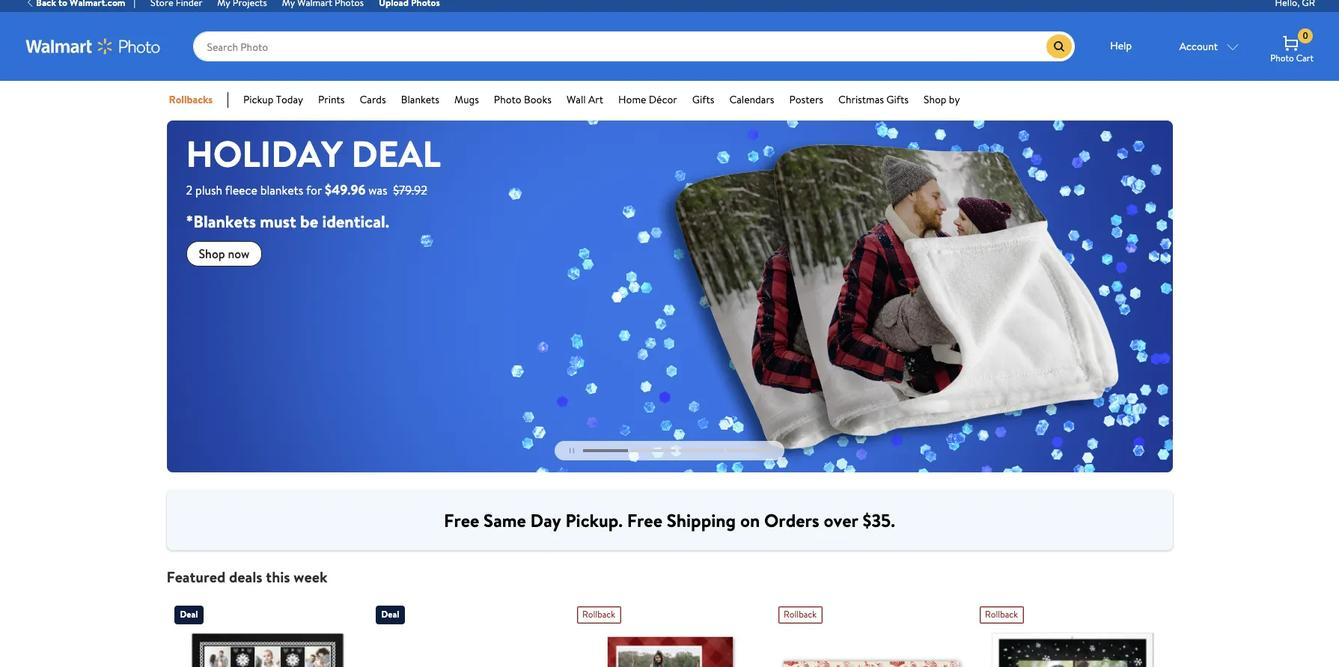 Task type: vqa. For each thing, say whether or not it's contained in the screenshot.
Same
yes



Task type: locate. For each thing, give the bounding box(es) containing it.
photo left cart
[[1271, 52, 1295, 64]]

1 horizontal spatial 5x7 photo paper card image
[[779, 631, 965, 667]]

gifts right décor
[[693, 92, 715, 107]]

0 horizontal spatial photo
[[494, 92, 522, 107]]

free
[[444, 508, 480, 533], [627, 508, 663, 533]]

rollbacks
[[169, 92, 213, 107]]

home décor
[[619, 92, 678, 107]]

1 vertical spatial photo
[[494, 92, 522, 107]]

0 vertical spatial photo
[[1271, 52, 1295, 64]]

same day 8.5x11 wall calendar image
[[980, 631, 1167, 667]]

wall
[[567, 92, 586, 107]]

posters link
[[790, 92, 824, 108]]

blankets
[[260, 182, 303, 198]]

1 horizontal spatial free
[[627, 508, 663, 533]]

cards
[[360, 92, 386, 107]]

shop left now
[[199, 246, 225, 262]]

photo left books
[[494, 92, 522, 107]]

prints
[[318, 92, 345, 107]]

free left same
[[444, 508, 480, 533]]

$49.96
[[325, 180, 366, 199]]

shop
[[924, 92, 947, 107], [199, 246, 225, 262]]

featured
[[167, 567, 226, 587]]

by
[[950, 92, 961, 107]]

magnifying glass image
[[1053, 40, 1067, 53]]

plush
[[195, 182, 222, 198]]

$35.
[[863, 508, 896, 533]]

0 vertical spatial shop
[[924, 92, 947, 107]]

deal
[[352, 129, 441, 179]]

blankets link
[[401, 92, 440, 108]]

gifts
[[693, 92, 715, 107], [887, 92, 909, 107]]

1 horizontal spatial shop
[[924, 92, 947, 107]]

for
[[306, 182, 322, 198]]

photo
[[1271, 52, 1295, 64], [494, 92, 522, 107]]

featured deals this week
[[167, 567, 328, 587]]

books
[[524, 92, 552, 107]]

week
[[294, 567, 328, 587]]

1 5x7 photo paper card image from the left
[[577, 631, 764, 667]]

now
[[228, 246, 250, 262]]

0 horizontal spatial gifts
[[693, 92, 715, 107]]

1 horizontal spatial gifts
[[887, 92, 909, 107]]

2 free from the left
[[627, 508, 663, 533]]

on
[[741, 508, 760, 533]]

cards link
[[360, 92, 386, 108]]

shop left by
[[924, 92, 947, 107]]

2 gifts from the left
[[887, 92, 909, 107]]

prints link
[[318, 92, 345, 108]]

50x60 photo blanket image
[[174, 631, 361, 667]]

account button
[[1163, 31, 1256, 61]]

free right "pickup."
[[627, 508, 663, 533]]

1 vertical spatial shop
[[199, 246, 225, 262]]

0 horizontal spatial 5x7 photo paper card image
[[577, 631, 764, 667]]

was
[[369, 182, 388, 198]]

2
[[186, 182, 193, 198]]

1 horizontal spatial photo
[[1271, 52, 1295, 64]]

home
[[619, 92, 647, 107]]

must
[[260, 209, 296, 233]]

gifts right christmas
[[887, 92, 909, 107]]

identical.
[[322, 209, 389, 233]]

2 5x7 photo paper card image from the left
[[779, 631, 965, 667]]

photo books link
[[494, 92, 552, 108]]

this
[[266, 567, 290, 587]]

0 horizontal spatial free
[[444, 508, 480, 533]]

shop now
[[199, 246, 250, 262]]

0 horizontal spatial shop
[[199, 246, 225, 262]]

blankets
[[401, 92, 440, 107]]

5x7 photo paper card image
[[577, 631, 764, 667], [779, 631, 965, 667]]

1 gifts from the left
[[693, 92, 715, 107]]

pickup
[[243, 92, 274, 107]]

photo for photo books
[[494, 92, 522, 107]]

day
[[531, 508, 562, 533]]

wall art link
[[567, 92, 604, 108]]

shop for shop now
[[199, 246, 225, 262]]

holiday
[[186, 129, 343, 179]]

today
[[276, 92, 303, 107]]



Task type: describe. For each thing, give the bounding box(es) containing it.
free same day pickup. free shipping on orders over $35.
[[444, 508, 896, 533]]

gifts link
[[693, 92, 715, 108]]

calendars
[[730, 92, 775, 107]]

orders
[[765, 508, 820, 533]]

shop by link
[[924, 92, 961, 108]]

Search Photo text field
[[193, 31, 1047, 61]]

calendars link
[[730, 92, 775, 108]]

christmas gifts link
[[839, 92, 909, 108]]

*blankets
[[186, 209, 256, 233]]

rollbacks link
[[169, 92, 228, 108]]

holiday deal 2 plush fleece blankets for $49.96 was $79.92
[[186, 129, 441, 199]]

cart
[[1297, 52, 1314, 64]]

photo cart
[[1271, 52, 1314, 64]]

be
[[300, 209, 318, 233]]

décor
[[649, 92, 678, 107]]

shop now link
[[186, 242, 262, 267]]

shop for shop by
[[924, 92, 947, 107]]

*blankets must be identical.
[[186, 209, 389, 233]]

photo books
[[494, 92, 552, 107]]

white photo mug, 11oz image
[[376, 631, 562, 667]]

gifts inside christmas gifts "link"
[[887, 92, 909, 107]]

wall art
[[567, 92, 604, 107]]

back arrow image
[[25, 0, 36, 8]]

christmas gifts
[[839, 92, 909, 107]]

0
[[1304, 30, 1309, 42]]

posters
[[790, 92, 824, 107]]

shipping
[[667, 508, 736, 533]]

1 free from the left
[[444, 508, 480, 533]]

art
[[589, 92, 604, 107]]

pickup today
[[243, 92, 303, 107]]

account
[[1180, 39, 1219, 54]]

help link
[[1095, 31, 1148, 61]]

mugs
[[455, 92, 479, 107]]

deals
[[229, 567, 263, 587]]

pickup today link
[[243, 92, 303, 108]]

$79.92
[[393, 182, 427, 198]]

pickup.
[[566, 508, 623, 533]]

fleece
[[225, 182, 258, 198]]

shop by
[[924, 92, 961, 107]]

christmas
[[839, 92, 885, 107]]

same
[[484, 508, 526, 533]]

home décor link
[[619, 92, 678, 108]]

help
[[1111, 38, 1133, 53]]

photo for photo cart
[[1271, 52, 1295, 64]]

over
[[824, 508, 859, 533]]

mugs link
[[455, 92, 479, 108]]



